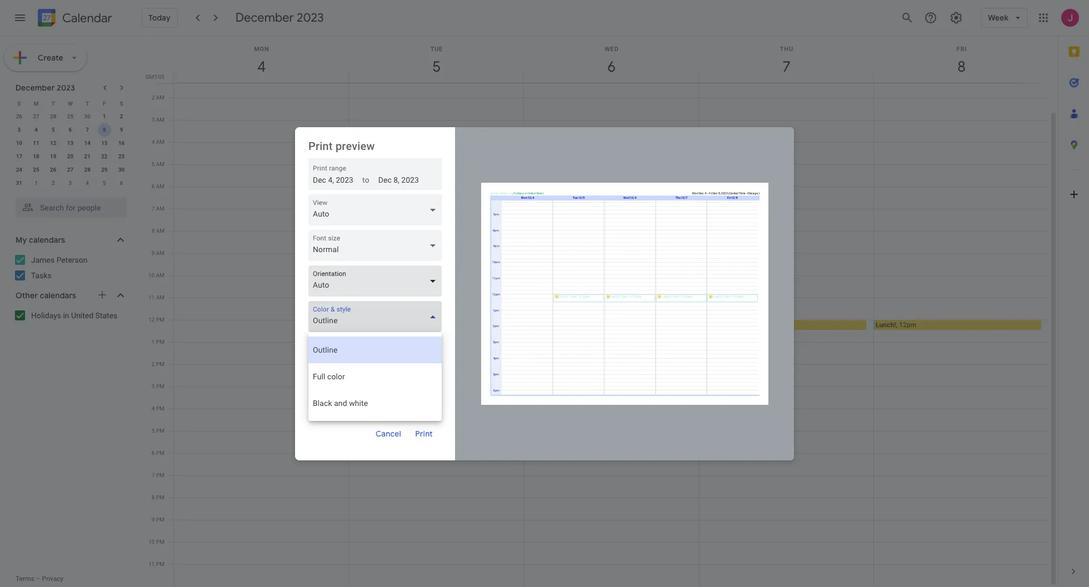 Task type: locate. For each thing, give the bounding box(es) containing it.
0 vertical spatial 26
[[16, 113, 22, 119]]

10 am from the top
[[156, 295, 165, 301]]

1 schedule from the left
[[559, 277, 587, 285]]

Start date text field
[[313, 173, 353, 186]]

s right "f"
[[120, 100, 123, 106]]

0 horizontal spatial s
[[17, 100, 21, 106]]

21
[[84, 153, 91, 160]]

2 vertical spatial 9
[[152, 517, 155, 523]]

2 vertical spatial print
[[415, 429, 433, 439]]

12 up 19
[[50, 140, 56, 146]]

28 for "28" element
[[84, 167, 91, 173]]

pm for 9 pm
[[156, 517, 165, 523]]

1 horizontal spatial 1
[[103, 113, 106, 119]]

am down 2 am
[[156, 117, 165, 123]]

27 element
[[64, 163, 77, 177]]

am for 4 am
[[156, 139, 165, 145]]

4 for 4 am
[[152, 139, 155, 145]]

27 down 20 element at the left top
[[67, 167, 73, 173]]

lunch! for fourth cell
[[713, 321, 733, 329]]

pm up 2 pm
[[156, 339, 165, 345]]

0 horizontal spatial 29
[[67, 113, 73, 119]]

8 pm from the top
[[156, 472, 165, 479]]

1 vertical spatial calendars
[[40, 291, 76, 301]]

pm up the "1 pm"
[[156, 317, 165, 323]]

pm for 10 pm
[[156, 539, 165, 545]]

11
[[33, 140, 39, 146], [148, 295, 155, 301], [149, 561, 155, 567]]

pm down 3 pm
[[156, 406, 165, 412]]

0 vertical spatial 10
[[16, 140, 22, 146]]

1 10am from the left
[[415, 277, 432, 285]]

tab list
[[1059, 36, 1089, 556]]

25
[[33, 167, 39, 173]]

24 element
[[12, 163, 26, 177]]

4 down 3 pm
[[152, 406, 155, 412]]

14 element
[[81, 137, 94, 150]]

9 up 10 pm
[[152, 517, 155, 523]]

13 element
[[64, 137, 77, 150]]

0 vertical spatial print
[[308, 139, 333, 153]]

t up november 30 element
[[86, 100, 89, 106]]

show for show events you have declined
[[323, 360, 343, 369]]

1 vertical spatial show
[[323, 360, 343, 369]]

united
[[71, 311, 93, 320]]

7 up 8 am
[[152, 206, 155, 212]]

5 am
[[152, 161, 165, 167]]

1 vertical spatial 28
[[84, 167, 91, 173]]

29 down w
[[67, 113, 73, 119]]

january 5 element
[[98, 177, 111, 190]]

option
[[308, 337, 442, 363], [308, 363, 442, 390], [308, 390, 442, 417]]

am down 9 am
[[156, 272, 165, 278]]

0 horizontal spatial 26
[[16, 113, 22, 119]]

lunch! for third cell from right
[[538, 321, 558, 329]]

1 12pm from the left
[[386, 321, 404, 329]]

gmt-
[[145, 74, 158, 80]]

10 for 10 pm
[[149, 539, 155, 545]]

9
[[120, 127, 123, 133], [152, 250, 155, 256], [152, 517, 155, 523]]

26 element
[[47, 163, 60, 177]]

6 down 5 am
[[152, 183, 155, 190]]

0 horizontal spatial t
[[52, 100, 55, 106]]

29 down 22 element
[[101, 167, 108, 173]]

1 horizontal spatial december 2023
[[236, 10, 324, 25]]

0 vertical spatial 30
[[84, 113, 91, 119]]

other
[[16, 291, 38, 301]]

27 for 27 element
[[67, 167, 73, 173]]

1 lunch! , 12pm from the left
[[363, 321, 404, 329]]

1 horizontal spatial 29
[[101, 167, 108, 173]]

0 vertical spatial 8
[[103, 127, 106, 133]]

30 element
[[115, 163, 128, 177]]

1 vertical spatial 10
[[148, 272, 155, 278]]

11 down 10 pm
[[149, 561, 155, 567]]

1 horizontal spatial s
[[120, 100, 123, 106]]

4
[[35, 127, 38, 133], [152, 139, 155, 145], [86, 180, 89, 186], [152, 406, 155, 412]]

pm up 7 pm
[[156, 450, 165, 456]]

1 horizontal spatial 27
[[67, 167, 73, 173]]

december
[[236, 10, 294, 25], [16, 83, 55, 93]]

am up 9 am
[[156, 228, 165, 234]]

17 element
[[12, 150, 26, 163]]

6 am from the top
[[156, 206, 165, 212]]

15 element
[[98, 137, 111, 150]]

0 vertical spatial 29
[[67, 113, 73, 119]]

1 vertical spatial 9
[[152, 250, 155, 256]]

pm
[[156, 317, 165, 323], [156, 339, 165, 345], [156, 361, 165, 367], [156, 383, 165, 390], [156, 406, 165, 412], [156, 428, 165, 434], [156, 450, 165, 456], [156, 472, 165, 479], [156, 495, 165, 501], [156, 517, 165, 523], [156, 539, 165, 545], [156, 561, 165, 567]]

0 horizontal spatial 28
[[50, 113, 56, 119]]

am for 2 am
[[156, 94, 165, 101]]

11 inside row
[[33, 140, 39, 146]]

2 schedule from the left
[[734, 277, 762, 285]]

20
[[67, 153, 73, 160]]

lunch! , 12pm
[[363, 321, 404, 329], [538, 321, 579, 329], [713, 321, 754, 329], [876, 321, 917, 329]]

3 am
[[152, 117, 165, 123]]

pm up 8 pm on the bottom of page
[[156, 472, 165, 479]]

9 up 10 am
[[152, 250, 155, 256]]

am for 7 am
[[156, 206, 165, 212]]

gmt-05
[[145, 74, 165, 80]]

4 am
[[152, 139, 165, 145]]

1 show from the top
[[323, 341, 343, 350]]

4 down "28" element
[[86, 180, 89, 186]]

1 vertical spatial 11
[[148, 295, 155, 301]]

28 for november 28 element
[[50, 113, 56, 119]]

1 horizontal spatial 26
[[50, 167, 56, 173]]

1 vertical spatial 27
[[67, 167, 73, 173]]

am down 05
[[156, 94, 165, 101]]

16 element
[[115, 137, 128, 150]]

1 horizontal spatial 2023
[[297, 10, 324, 25]]

in
[[63, 311, 69, 320]]

0 horizontal spatial 2023
[[57, 83, 75, 93]]

End date text field
[[378, 173, 419, 186]]

grid
[[142, 36, 1058, 587]]

8 am
[[152, 228, 165, 234]]

0 vertical spatial 9
[[120, 127, 123, 133]]

2 option from the top
[[308, 363, 442, 390]]

12pm
[[386, 321, 404, 329], [562, 321, 579, 329], [737, 321, 754, 329], [899, 321, 917, 329]]

calendars
[[29, 235, 65, 245], [40, 291, 76, 301]]

1 vertical spatial december
[[16, 83, 55, 93]]

schedule
[[559, 277, 587, 285], [734, 277, 762, 285]]

privacy
[[42, 575, 64, 583]]

10 for 10 am
[[148, 272, 155, 278]]

am for 6 am
[[156, 183, 165, 190]]

5 up 6 am
[[152, 161, 155, 167]]

2 up 3 pm
[[152, 361, 155, 367]]

8 for 8 pm
[[152, 495, 155, 501]]

cell containing lunch!
[[874, 53, 1049, 587]]

row containing 10am
[[169, 53, 1049, 587]]

0 vertical spatial calendars
[[29, 235, 65, 245]]

pm down 10 pm
[[156, 561, 165, 567]]

15
[[101, 140, 108, 146]]

1 for january 1 element
[[35, 180, 38, 186]]

11 am
[[148, 295, 165, 301]]

2 10am from the left
[[590, 277, 607, 285]]

2 vertical spatial 11
[[149, 561, 155, 567]]

6
[[69, 127, 72, 133], [120, 180, 123, 186], [152, 183, 155, 190], [152, 450, 155, 456]]

barber schedule , 10am
[[537, 277, 607, 285], [712, 277, 782, 285]]

1 horizontal spatial 28
[[84, 167, 91, 173]]

0 vertical spatial 28
[[50, 113, 56, 119]]

0 vertical spatial 7
[[86, 127, 89, 133]]

1 vertical spatial 1
[[35, 180, 38, 186]]

6 am
[[152, 183, 165, 190]]

1 vertical spatial 7
[[152, 206, 155, 212]]

january 3 element
[[64, 177, 77, 190]]

10 pm from the top
[[156, 517, 165, 523]]

1 vertical spatial 12
[[149, 317, 155, 323]]

privacy link
[[42, 575, 64, 583]]

2 column header from the left
[[348, 36, 524, 83]]

0 vertical spatial 1
[[103, 113, 106, 119]]

holidays
[[31, 311, 61, 320]]

12 down 11 am on the left bottom of page
[[149, 317, 155, 323]]

0 horizontal spatial december
[[16, 83, 55, 93]]

30
[[84, 113, 91, 119], [118, 167, 125, 173]]

november 26 element
[[12, 110, 26, 123]]

26 down 19 element
[[50, 167, 56, 173]]

7 for 7 pm
[[152, 472, 155, 479]]

26 for 26 element
[[50, 167, 56, 173]]

12 for 12
[[50, 140, 56, 146]]

am for 5 am
[[156, 161, 165, 167]]

cell
[[174, 53, 349, 587], [348, 53, 524, 587], [523, 53, 699, 587], [698, 53, 874, 587], [874, 53, 1049, 587]]

0 horizontal spatial 1
[[35, 180, 38, 186]]

11 up 18
[[33, 140, 39, 146]]

2 vertical spatial 10
[[149, 539, 155, 545]]

2 down gmt-
[[152, 94, 155, 101]]

s
[[17, 100, 21, 106], [120, 100, 123, 106]]

11 pm from the top
[[156, 539, 165, 545]]

november 27 element
[[29, 110, 43, 123]]

pm up 3 pm
[[156, 361, 165, 367]]

1 am from the top
[[156, 94, 165, 101]]

5 down 4 pm
[[152, 428, 155, 434]]

0 horizontal spatial 27
[[33, 113, 39, 119]]

19
[[50, 153, 56, 160]]

print
[[308, 139, 333, 153], [313, 164, 327, 172], [415, 429, 433, 439]]

print up print range
[[308, 139, 333, 153]]

12
[[50, 140, 56, 146], [149, 317, 155, 323]]

6 down the 30 element
[[120, 180, 123, 186]]

8 up 9 am
[[152, 228, 155, 234]]

am for 10 am
[[156, 272, 165, 278]]

13
[[67, 140, 73, 146]]

1 horizontal spatial t
[[86, 100, 89, 106]]

8 for 8 am
[[152, 228, 155, 234]]

pm for 7 pm
[[156, 472, 165, 479]]

30 down 23 element
[[118, 167, 125, 173]]

grid containing 10am
[[142, 36, 1058, 587]]

2023
[[297, 10, 324, 25], [57, 83, 75, 93]]

12 inside row
[[50, 140, 56, 146]]

row containing s
[[11, 97, 130, 110]]

10 up 11 pm
[[149, 539, 155, 545]]

7
[[86, 127, 89, 133], [152, 206, 155, 212], [152, 472, 155, 479]]

3 pm from the top
[[156, 361, 165, 367]]

05
[[158, 74, 165, 80]]

pm down 7 pm
[[156, 495, 165, 501]]

4 am from the top
[[156, 161, 165, 167]]

1 option from the top
[[308, 337, 442, 363]]

12 pm from the top
[[156, 561, 165, 567]]

2 pm
[[152, 361, 165, 367]]

1 vertical spatial 8
[[152, 228, 155, 234]]

2 pm from the top
[[156, 339, 165, 345]]

1
[[103, 113, 106, 119], [35, 180, 38, 186], [152, 339, 155, 345]]

2 horizontal spatial 1
[[152, 339, 155, 345]]

row
[[169, 53, 1049, 587], [11, 97, 130, 110], [11, 110, 130, 123], [11, 123, 130, 137], [11, 137, 130, 150], [11, 150, 130, 163], [11, 163, 130, 177], [11, 177, 130, 190]]

0 horizontal spatial 10am
[[415, 277, 432, 285]]

calendars for my calendars
[[29, 235, 65, 245]]

1 down 25 element
[[35, 180, 38, 186]]

am up 12 pm
[[156, 295, 165, 301]]

pm up 4 pm
[[156, 383, 165, 390]]

3 down 2 am
[[152, 117, 155, 123]]

cancel button
[[371, 420, 406, 447]]

3 down 27 element
[[69, 180, 72, 186]]

29
[[67, 113, 73, 119], [101, 167, 108, 173]]

5 down 29 element
[[103, 180, 106, 186]]

11 down 10 am
[[148, 295, 155, 301]]

james
[[31, 256, 55, 265]]

30 inside november 30 element
[[84, 113, 91, 119]]

am down 5 am
[[156, 183, 165, 190]]

january 4 element
[[81, 177, 94, 190]]

9 am from the top
[[156, 272, 165, 278]]

19 element
[[47, 150, 60, 163]]

2 horizontal spatial 10am
[[765, 277, 782, 285]]

28 left "november 29" element
[[50, 113, 56, 119]]

5 am from the top
[[156, 183, 165, 190]]

show
[[323, 341, 343, 350], [323, 360, 343, 369]]

27 down 'm'
[[33, 113, 39, 119]]

weekends
[[345, 341, 380, 350]]

8 inside 'cell'
[[103, 127, 106, 133]]

row containing 26
[[11, 110, 130, 123]]

5 pm from the top
[[156, 406, 165, 412]]

28 down 21 element
[[84, 167, 91, 173]]

2 lunch! , 12pm from the left
[[538, 321, 579, 329]]

,
[[587, 277, 588, 285], [762, 277, 763, 285], [383, 321, 385, 329], [558, 321, 560, 329], [733, 321, 735, 329], [896, 321, 898, 329]]

3 down november 26 element
[[18, 127, 21, 133]]

0 vertical spatial 11
[[33, 140, 39, 146]]

1 vertical spatial 26
[[50, 167, 56, 173]]

tasks
[[31, 271, 52, 280]]

range
[[329, 164, 346, 172]]

5 cell from the left
[[874, 53, 1049, 587]]

november 28 element
[[47, 110, 60, 123]]

None field
[[308, 194, 446, 225], [308, 230, 446, 261], [308, 265, 446, 296], [308, 301, 446, 332], [308, 194, 446, 225], [308, 230, 446, 261], [308, 265, 446, 296], [308, 301, 446, 332]]

1 vertical spatial 30
[[118, 167, 125, 173]]

6 for 6 pm
[[152, 450, 155, 456]]

3 for "january 3" element
[[69, 180, 72, 186]]

pm down the 9 pm
[[156, 539, 165, 545]]

2 s from the left
[[120, 100, 123, 106]]

1 for 1 pm
[[152, 339, 155, 345]]

14
[[84, 140, 91, 146]]

7 down november 30 element
[[86, 127, 89, 133]]

2 cell from the left
[[348, 53, 524, 587]]

4 down 3 am
[[152, 139, 155, 145]]

s up november 26 element
[[17, 100, 21, 106]]

show left 'weekends'
[[323, 341, 343, 350]]

am for 3 am
[[156, 117, 165, 123]]

1 vertical spatial 29
[[101, 167, 108, 173]]

2 12pm from the left
[[562, 321, 579, 329]]

print for print range
[[313, 164, 327, 172]]

5 for 5 am
[[152, 161, 155, 167]]

print right the cancel
[[415, 429, 433, 439]]

2 vertical spatial 8
[[152, 495, 155, 501]]

8
[[103, 127, 106, 133], [152, 228, 155, 234], [152, 495, 155, 501]]

11 for 11 pm
[[149, 561, 155, 567]]

0 horizontal spatial barber schedule , 10am
[[537, 277, 607, 285]]

3 up 4 pm
[[152, 383, 155, 390]]

7 pm
[[152, 472, 165, 479]]

pm down 4 pm
[[156, 428, 165, 434]]

4 pm from the top
[[156, 383, 165, 390]]

calendar
[[62, 10, 112, 25]]

0 horizontal spatial barber
[[537, 277, 557, 285]]

25 element
[[29, 163, 43, 177]]

4 lunch! from the left
[[876, 321, 896, 329]]

None search field
[[0, 193, 138, 218]]

27
[[33, 113, 39, 119], [67, 167, 73, 173]]

1 column header from the left
[[173, 36, 349, 83]]

1 horizontal spatial 12
[[149, 317, 155, 323]]

8 for 8
[[103, 127, 106, 133]]

6 for january 6 element
[[120, 180, 123, 186]]

10 up 17
[[16, 140, 22, 146]]

4 lunch! , 12pm from the left
[[876, 321, 917, 329]]

16
[[118, 140, 125, 146]]

print up the start date text box
[[313, 164, 327, 172]]

2 show from the top
[[323, 360, 343, 369]]

1 pm from the top
[[156, 317, 165, 323]]

7 up 8 pm on the bottom of page
[[152, 472, 155, 479]]

1 lunch! from the left
[[363, 321, 383, 329]]

2 vertical spatial 7
[[152, 472, 155, 479]]

cancel
[[376, 429, 401, 439]]

23
[[118, 153, 125, 160]]

t
[[52, 100, 55, 106], [86, 100, 89, 106]]

8 up the 15
[[103, 127, 106, 133]]

10 inside december 2023 grid
[[16, 140, 22, 146]]

0 vertical spatial show
[[323, 341, 343, 350]]

1 horizontal spatial 10am
[[590, 277, 607, 285]]

10 am
[[148, 272, 165, 278]]

am up 6 am
[[156, 161, 165, 167]]

2 lunch! from the left
[[538, 321, 558, 329]]

6 pm from the top
[[156, 428, 165, 434]]

3 lunch! , 12pm from the left
[[713, 321, 754, 329]]

5 column header from the left
[[874, 36, 1049, 83]]

0 horizontal spatial december 2023
[[16, 83, 75, 93]]

2
[[152, 94, 155, 101], [120, 113, 123, 119], [52, 180, 55, 186], [152, 361, 155, 367]]

7 inside row
[[86, 127, 89, 133]]

9 for 9
[[120, 127, 123, 133]]

3 12pm from the left
[[737, 321, 754, 329]]

t up november 28 element
[[52, 100, 55, 106]]

1 down 12 pm
[[152, 339, 155, 345]]

0 vertical spatial december 2023
[[236, 10, 324, 25]]

am down 3 am
[[156, 139, 165, 145]]

1 barber from the left
[[537, 277, 557, 285]]

9 up 16
[[120, 127, 123, 133]]

1 horizontal spatial schedule
[[734, 277, 762, 285]]

30 for november 30 element
[[84, 113, 91, 119]]

1 horizontal spatial december
[[236, 10, 294, 25]]

pm for 12 pm
[[156, 317, 165, 323]]

18 element
[[29, 150, 43, 163]]

1 horizontal spatial barber schedule , 10am
[[712, 277, 782, 285]]

calendar heading
[[60, 10, 112, 25]]

4 pm
[[152, 406, 165, 412]]

7 pm from the top
[[156, 450, 165, 456]]

print for print preview
[[308, 139, 333, 153]]

10am
[[415, 277, 432, 285], [590, 277, 607, 285], [765, 277, 782, 285]]

2 vertical spatial 1
[[152, 339, 155, 345]]

calendars inside dropdown button
[[29, 235, 65, 245]]

calendars up james
[[29, 235, 65, 245]]

3 am from the top
[[156, 139, 165, 145]]

show left events
[[323, 360, 343, 369]]

2 down 26 element
[[52, 180, 55, 186]]

1 vertical spatial print
[[313, 164, 327, 172]]

26 left november 27 element
[[16, 113, 22, 119]]

am down 8 am
[[156, 250, 165, 256]]

pm for 2 pm
[[156, 361, 165, 367]]

lunch!
[[363, 321, 383, 329], [538, 321, 558, 329], [713, 321, 733, 329], [876, 321, 896, 329]]

0 vertical spatial 27
[[33, 113, 39, 119]]

am up 8 am
[[156, 206, 165, 212]]

1 horizontal spatial 30
[[118, 167, 125, 173]]

26
[[16, 113, 22, 119], [50, 167, 56, 173]]

1 vertical spatial december 2023
[[16, 83, 75, 93]]

0 vertical spatial 12
[[50, 140, 56, 146]]

calendars for other calendars
[[40, 291, 76, 301]]

9 inside december 2023 grid
[[120, 127, 123, 133]]

7 am from the top
[[156, 228, 165, 234]]

3 lunch! from the left
[[713, 321, 733, 329]]

1 horizontal spatial barber
[[712, 277, 732, 285]]

2 am from the top
[[156, 117, 165, 123]]

10
[[16, 140, 22, 146], [148, 272, 155, 278], [149, 539, 155, 545]]

pm for 1 pm
[[156, 339, 165, 345]]

0 horizontal spatial 30
[[84, 113, 91, 119]]

december 2023 grid
[[11, 97, 130, 190]]

3
[[152, 117, 155, 123], [18, 127, 21, 133], [69, 180, 72, 186], [152, 383, 155, 390]]

8 am from the top
[[156, 250, 165, 256]]

9 am
[[152, 250, 165, 256]]

8 down 7 pm
[[152, 495, 155, 501]]

row group
[[11, 110, 130, 190]]

5
[[52, 127, 55, 133], [152, 161, 155, 167], [103, 180, 106, 186], [152, 428, 155, 434]]

1 down "f"
[[103, 113, 106, 119]]

10 up 11 am on the left bottom of page
[[148, 272, 155, 278]]

pm down 8 pm on the bottom of page
[[156, 517, 165, 523]]

3 for 3 am
[[152, 117, 155, 123]]

pm for 6 pm
[[156, 450, 165, 456]]

30 right "november 29" element
[[84, 113, 91, 119]]

james peterson
[[31, 256, 88, 265]]

column header
[[173, 36, 349, 83], [348, 36, 524, 83], [524, 36, 699, 83], [699, 36, 874, 83], [874, 36, 1049, 83]]

0 horizontal spatial schedule
[[559, 277, 587, 285]]

calendars inside "dropdown button"
[[40, 291, 76, 301]]

6 pm
[[152, 450, 165, 456]]

9 pm from the top
[[156, 495, 165, 501]]

6 up 7 pm
[[152, 450, 155, 456]]

1 t from the left
[[52, 100, 55, 106]]

calendars up the in
[[40, 291, 76, 301]]

0 horizontal spatial 12
[[50, 140, 56, 146]]

cell containing 10am
[[348, 53, 524, 587]]



Task type: describe. For each thing, give the bounding box(es) containing it.
8 cell
[[96, 123, 113, 137]]

my
[[16, 235, 27, 245]]

10am button
[[348, 275, 516, 409]]

row containing 3
[[11, 123, 130, 137]]

4 12pm from the left
[[899, 321, 917, 329]]

29 element
[[98, 163, 111, 177]]

9 pm
[[152, 517, 165, 523]]

show events you have declined
[[323, 360, 434, 369]]

lunch! for cell containing 10am
[[363, 321, 383, 329]]

november 29 element
[[64, 110, 77, 123]]

10 pm
[[149, 539, 165, 545]]

print preview image
[[481, 183, 768, 405]]

23 element
[[115, 150, 128, 163]]

11 pm
[[149, 561, 165, 567]]

f
[[103, 100, 106, 106]]

am for 9 am
[[156, 250, 165, 256]]

28 element
[[81, 163, 94, 177]]

events
[[345, 360, 368, 369]]

–
[[36, 575, 40, 583]]

january 6 element
[[115, 177, 128, 190]]

row group containing 26
[[11, 110, 130, 190]]

11 for 11
[[33, 140, 39, 146]]

9 for 9 pm
[[152, 517, 155, 523]]

22
[[101, 153, 108, 160]]

4 for january 4 element
[[86, 180, 89, 186]]

2 for january 2 element on the left top
[[52, 180, 55, 186]]

2 for 2 pm
[[152, 361, 155, 367]]

november 30 element
[[81, 110, 94, 123]]

4 column header from the left
[[699, 36, 874, 83]]

row containing 31
[[11, 177, 130, 190]]

terms
[[16, 575, 34, 583]]

today
[[148, 13, 170, 23]]

12 element
[[47, 137, 60, 150]]

declined
[[404, 360, 434, 369]]

2 barber from the left
[[712, 277, 732, 285]]

pm for 4 pm
[[156, 406, 165, 412]]

main drawer image
[[13, 11, 27, 24]]

5 for 5 pm
[[152, 428, 155, 434]]

am for 8 am
[[156, 228, 165, 234]]

schedule for fourth cell
[[734, 277, 762, 285]]

5 for january 5 element
[[103, 180, 106, 186]]

4 cell from the left
[[698, 53, 874, 587]]

24
[[16, 167, 22, 173]]

5 pm
[[152, 428, 165, 434]]

1 s from the left
[[17, 100, 21, 106]]

terms link
[[16, 575, 34, 583]]

31
[[16, 180, 22, 186]]

6 for 6 am
[[152, 183, 155, 190]]

17
[[16, 153, 22, 160]]

2 t from the left
[[86, 100, 89, 106]]

row containing 17
[[11, 150, 130, 163]]

29 for 29 element
[[101, 167, 108, 173]]

pm for 11 pm
[[156, 561, 165, 567]]

9 for 9 am
[[152, 250, 155, 256]]

6 down "november 29" element
[[69, 127, 72, 133]]

pm for 5 pm
[[156, 428, 165, 434]]

schedule for third cell from right
[[559, 277, 587, 285]]

lunch! , 12pm for third cell from right
[[538, 321, 579, 329]]

print range
[[313, 164, 346, 172]]

2 for 2 am
[[152, 94, 155, 101]]

row containing 10
[[11, 137, 130, 150]]

12 for 12 pm
[[149, 317, 155, 323]]

3 10am from the left
[[765, 277, 782, 285]]

today button
[[141, 8, 178, 28]]

am for 11 am
[[156, 295, 165, 301]]

you
[[370, 360, 383, 369]]

m
[[34, 100, 39, 106]]

31 element
[[12, 177, 26, 190]]

3 for 3 pm
[[152, 383, 155, 390]]

1 pm
[[152, 339, 165, 345]]

1 barber schedule , 10am from the left
[[537, 277, 607, 285]]

3 column header from the left
[[524, 36, 699, 83]]

7 for 7
[[86, 127, 89, 133]]

20 element
[[64, 150, 77, 163]]

5 down november 28 element
[[52, 127, 55, 133]]

print preview element
[[0, 0, 1089, 587]]

10 for 10
[[16, 140, 22, 146]]

11 for 11 am
[[148, 295, 155, 301]]

color & style list box
[[308, 332, 442, 421]]

3 option from the top
[[308, 390, 442, 417]]

lunch! , 12pm for cell containing 10am
[[363, 321, 404, 329]]

12 pm
[[149, 317, 165, 323]]

holidays in united states
[[31, 311, 117, 320]]

peterson
[[57, 256, 88, 265]]

calendar element
[[36, 7, 112, 31]]

10am inside 10am button
[[415, 277, 432, 285]]

4 for 4 pm
[[152, 406, 155, 412]]

january 1 element
[[29, 177, 43, 190]]

0 vertical spatial 2023
[[297, 10, 324, 25]]

print button
[[406, 420, 442, 447]]

pm for 3 pm
[[156, 383, 165, 390]]

my calendars button
[[2, 231, 138, 249]]

11 element
[[29, 137, 43, 150]]

8 pm
[[152, 495, 165, 501]]

0 vertical spatial december
[[236, 10, 294, 25]]

1 vertical spatial 2023
[[57, 83, 75, 93]]

7 for 7 am
[[152, 206, 155, 212]]

27 for november 27 element
[[33, 113, 39, 119]]

january 2 element
[[47, 177, 60, 190]]

2 barber schedule , 10am from the left
[[712, 277, 782, 285]]

2 up 16
[[120, 113, 123, 119]]

lunch! , 12pm for fourth cell
[[713, 321, 754, 329]]

4 down november 27 element
[[35, 127, 38, 133]]

preview
[[336, 139, 375, 153]]

my calendars list
[[2, 251, 138, 285]]

22 element
[[98, 150, 111, 163]]

to
[[362, 175, 369, 184]]

row containing 24
[[11, 163, 130, 177]]

18
[[33, 153, 39, 160]]

have
[[385, 360, 401, 369]]

30 for the 30 element
[[118, 167, 125, 173]]

pm for 8 pm
[[156, 495, 165, 501]]

other calendars
[[16, 291, 76, 301]]

1 cell from the left
[[174, 53, 349, 587]]

print preview
[[308, 139, 375, 153]]

26 for november 26 element
[[16, 113, 22, 119]]

3 pm
[[152, 383, 165, 390]]

3 cell from the left
[[523, 53, 699, 587]]

support image
[[924, 11, 938, 24]]

show weekends
[[323, 341, 380, 350]]

terms – privacy
[[16, 575, 64, 583]]

2 am
[[152, 94, 165, 101]]

w
[[68, 100, 73, 106]]

my calendars
[[16, 235, 65, 245]]

29 for "november 29" element
[[67, 113, 73, 119]]

other calendars button
[[2, 287, 138, 305]]

states
[[95, 311, 117, 320]]

print inside button
[[415, 429, 433, 439]]

10 element
[[12, 137, 26, 150]]

7 am
[[152, 206, 165, 212]]

21 element
[[81, 150, 94, 163]]

show for show weekends
[[323, 341, 343, 350]]



Task type: vqa. For each thing, say whether or not it's contained in the screenshot.
The Invite
no



